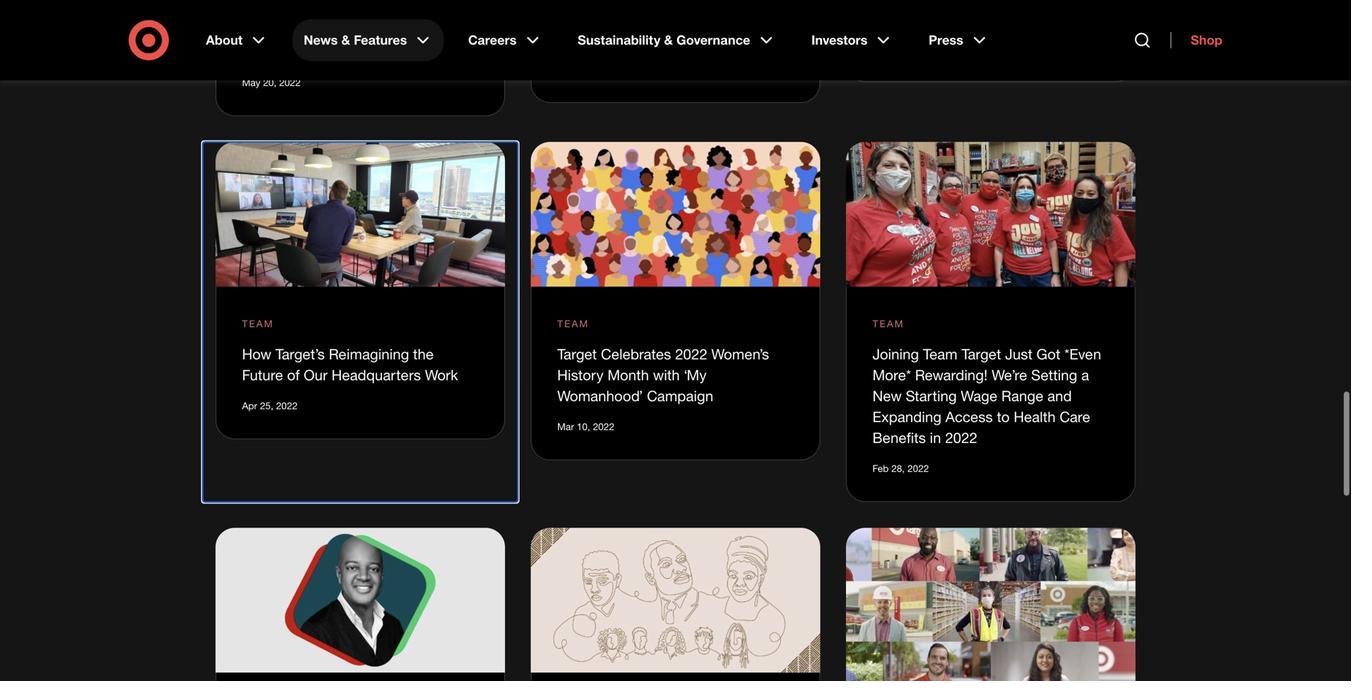 Task type: describe. For each thing, give the bounding box(es) containing it.
2022 inside talking shop with brett craig, target's new chief information officer apr 29, 2022
[[907, 42, 928, 54]]

brett
[[675, 0, 706, 5]]

2022 for apr 25, 2022
[[276, 400, 298, 412]]

mar 10, 2022
[[557, 420, 614, 433]]

reimagining
[[329, 345, 409, 363]]

target's inside how target's reimagining the future of our headquarters work
[[275, 345, 325, 363]]

25,
[[260, 400, 273, 412]]

here's
[[242, 1, 284, 18]]

investors
[[811, 32, 868, 48]]

islander
[[423, 22, 474, 39]]

joining
[[873, 345, 919, 363]]

the
[[413, 345, 434, 363]]

range
[[1001, 387, 1043, 404]]

apr inside talking shop with brett craig, target's new chief information officer apr 29, 2022
[[873, 42, 888, 54]]

news & features link
[[292, 19, 444, 61]]

our
[[304, 366, 328, 383]]

heritage
[[242, 43, 297, 60]]

sustainability & governance
[[578, 32, 750, 48]]

press
[[929, 32, 963, 48]]

information
[[682, 9, 755, 26]]

celebrating
[[375, 1, 449, 18]]

joining team target just got *even more* rewarding! we're setting a new starting wage range and expanding access to health care benefits in 2022 link
[[873, 345, 1101, 446]]

a man and woman sitting at a table with laptops image
[[216, 142, 505, 287]]

& for features
[[341, 32, 350, 48]]

and inside 'here's how target's celebrating asian american and pacific islander heritage month'
[[347, 22, 372, 39]]

team inside "joining team target just got *even more* rewarding! we're setting a new starting wage range and expanding access to health care benefits in 2022"
[[923, 345, 958, 363]]

access
[[946, 408, 993, 425]]

more*
[[873, 366, 911, 383]]

*even
[[1064, 345, 1101, 363]]

craig,
[[710, 0, 748, 5]]

here's how target's celebrating asian american and pacific islander heritage month
[[242, 1, 474, 60]]

got
[[1037, 345, 1060, 363]]

mar
[[557, 420, 574, 433]]

joining team target just got *even more* rewarding! we're setting a new starting wage range and expanding access to health care benefits in 2022
[[873, 345, 1101, 446]]

team link for joining
[[873, 316, 904, 331]]

2022 for feb 28, 2022
[[907, 462, 929, 474]]

2022 for target celebrates 2022 women's history month with 'my womanhood' campaign
[[675, 345, 707, 363]]

a group of people wearing face masks image
[[846, 142, 1136, 287]]

may
[[242, 76, 260, 88]]

talking shop with brett craig, target's new chief information officer apr 29, 2022
[[557, 0, 928, 54]]

benefits
[[873, 429, 926, 446]]

new inside "joining team target just got *even more* rewarding! we're setting a new starting wage range and expanding access to health care benefits in 2022"
[[873, 387, 902, 404]]

to
[[997, 408, 1010, 425]]

about
[[206, 32, 243, 48]]

news
[[304, 32, 338, 48]]

apr 25, 2022
[[242, 400, 298, 412]]

health
[[1014, 408, 1056, 425]]

1 vertical spatial apr
[[242, 400, 257, 412]]

28,
[[891, 462, 905, 474]]

a collage of people image
[[846, 528, 1136, 681]]

womanhood'
[[557, 387, 643, 404]]

just
[[1005, 345, 1033, 363]]

team for target
[[557, 318, 589, 330]]

press link
[[917, 19, 1000, 61]]

20,
[[263, 76, 276, 88]]

here's how target's celebrating asian american and pacific islander heritage month link
[[242, 1, 474, 60]]

starting
[[906, 387, 957, 404]]

careers link
[[457, 19, 554, 61]]

team link for target
[[557, 316, 589, 331]]

investors link
[[800, 19, 905, 61]]

target inside "joining team target just got *even more* rewarding! we're setting a new starting wage range and expanding access to health care benefits in 2022"
[[962, 345, 1001, 363]]

pacific
[[376, 22, 419, 39]]

shop inside talking shop with brett craig, target's new chief information officer apr 29, 2022
[[606, 0, 640, 5]]

care
[[1060, 408, 1090, 425]]

2022 for may 20, 2022
[[279, 76, 301, 88]]

team for how
[[242, 318, 274, 330]]

target's inside 'here's how target's celebrating asian american and pacific islander heritage month'
[[321, 1, 371, 18]]

& for governance
[[664, 32, 673, 48]]



Task type: vqa. For each thing, say whether or not it's contained in the screenshot.
THE OR to the bottom
no



Task type: locate. For each thing, give the bounding box(es) containing it.
0 horizontal spatial team link
[[242, 316, 274, 331]]

2 & from the left
[[664, 32, 673, 48]]

with inside target celebrates 2022 women's history month with 'my womanhood' campaign
[[653, 366, 680, 383]]

sustainability
[[578, 32, 660, 48]]

target up we're
[[962, 345, 1001, 363]]

2022 right 20,
[[279, 76, 301, 88]]

features
[[354, 32, 407, 48]]

women's
[[711, 345, 769, 363]]

of
[[287, 366, 300, 383]]

2 target from the left
[[962, 345, 1001, 363]]

new
[[611, 9, 640, 26], [873, 387, 902, 404]]

new down 'more*'
[[873, 387, 902, 404]]

apr left 25,
[[242, 400, 257, 412]]

1 horizontal spatial new
[[873, 387, 902, 404]]

wage
[[961, 387, 997, 404]]

and inside "joining team target just got *even more* rewarding! we're setting a new starting wage range and expanding access to health care benefits in 2022"
[[1047, 387, 1072, 404]]

target's inside talking shop with brett craig, target's new chief information officer apr 29, 2022
[[557, 9, 607, 26]]

2022 up 'my
[[675, 345, 707, 363]]

1 target from the left
[[557, 345, 597, 363]]

how inside how target's reimagining the future of our headquarters work
[[242, 345, 271, 363]]

1 horizontal spatial month
[[608, 366, 649, 383]]

1 vertical spatial and
[[1047, 387, 1072, 404]]

29,
[[890, 42, 904, 54]]

feb
[[873, 462, 889, 474]]

careers
[[468, 32, 517, 48]]

team up joining
[[873, 318, 904, 330]]

team link up joining
[[873, 316, 904, 331]]

american
[[282, 22, 343, 39]]

new inside talking shop with brett craig, target's new chief information officer apr 29, 2022
[[611, 9, 640, 26]]

target celebrates 2022 women's history month with 'my womanhood' campaign
[[557, 345, 769, 404]]

& down chief
[[664, 32, 673, 48]]

1 horizontal spatial shop
[[1191, 32, 1222, 48]]

talking
[[557, 0, 602, 5]]

0 vertical spatial month
[[301, 43, 343, 60]]

target's up of
[[275, 345, 325, 363]]

team link up the future
[[242, 316, 274, 331]]

team for joining
[[873, 318, 904, 330]]

target's down talking
[[557, 9, 607, 26]]

2022 right 10, at the left bottom of page
[[593, 420, 614, 433]]

0 vertical spatial and
[[347, 22, 372, 39]]

history
[[557, 366, 604, 383]]

1 horizontal spatial &
[[664, 32, 673, 48]]

2022 right 28,
[[907, 462, 929, 474]]

month
[[301, 43, 343, 60], [608, 366, 649, 383]]

team link
[[242, 316, 274, 331], [557, 316, 589, 331], [873, 316, 904, 331]]

and
[[347, 22, 372, 39], [1047, 387, 1072, 404]]

1 horizontal spatial how
[[288, 1, 317, 18]]

campaign
[[647, 387, 713, 404]]

0 horizontal spatial month
[[301, 43, 343, 60]]

& right news
[[341, 32, 350, 48]]

target
[[557, 345, 597, 363], [962, 345, 1001, 363]]

team up the future
[[242, 318, 274, 330]]

background pattern image
[[531, 142, 820, 287]]

how
[[288, 1, 317, 18], [242, 345, 271, 363]]

0 vertical spatial apr
[[873, 42, 888, 54]]

2022 for mar 10, 2022
[[593, 420, 614, 433]]

officer
[[557, 30, 601, 47]]

setting
[[1031, 366, 1077, 383]]

team
[[242, 318, 274, 330], [557, 318, 589, 330], [873, 318, 904, 330], [923, 345, 958, 363]]

1 horizontal spatial target
[[962, 345, 1001, 363]]

with inside talking shop with brett craig, target's new chief information officer apr 29, 2022
[[644, 0, 671, 5]]

expanding
[[873, 408, 941, 425]]

2022 right 25,
[[276, 400, 298, 412]]

0 horizontal spatial and
[[347, 22, 372, 39]]

0 horizontal spatial apr
[[242, 400, 257, 412]]

governance
[[676, 32, 750, 48]]

&
[[341, 32, 350, 48], [664, 32, 673, 48]]

0 horizontal spatial new
[[611, 9, 640, 26]]

diagram image
[[531, 528, 820, 673]]

3 team link from the left
[[873, 316, 904, 331]]

target's
[[321, 1, 371, 18], [557, 9, 607, 26], [275, 345, 325, 363]]

in
[[930, 429, 941, 446]]

apr left the 29,
[[873, 42, 888, 54]]

how up the future
[[242, 345, 271, 363]]

how up american
[[288, 1, 317, 18]]

asian
[[242, 22, 278, 39]]

news & features
[[304, 32, 407, 48]]

2022
[[907, 42, 928, 54], [279, 76, 301, 88], [675, 345, 707, 363], [276, 400, 298, 412], [593, 420, 614, 433], [945, 429, 977, 446], [907, 462, 929, 474]]

2 team link from the left
[[557, 316, 589, 331]]

month down american
[[301, 43, 343, 60]]

chief
[[644, 9, 678, 26]]

celebrates
[[601, 345, 671, 363]]

how inside 'here's how target's celebrating asian american and pacific islander heritage month'
[[288, 1, 317, 18]]

how target's reimagining the future of our headquarters work link
[[242, 345, 458, 383]]

team link up the history at bottom
[[557, 316, 589, 331]]

0 vertical spatial how
[[288, 1, 317, 18]]

sustainability & governance link
[[566, 19, 787, 61]]

2 horizontal spatial team link
[[873, 316, 904, 331]]

1 horizontal spatial and
[[1047, 387, 1072, 404]]

month inside target celebrates 2022 women's history month with 'my womanhood' campaign
[[608, 366, 649, 383]]

we're
[[992, 366, 1027, 383]]

10,
[[577, 420, 590, 433]]

1 vertical spatial shop
[[1191, 32, 1222, 48]]

1 vertical spatial how
[[242, 345, 271, 363]]

0 vertical spatial shop
[[606, 0, 640, 5]]

apr
[[873, 42, 888, 54], [242, 400, 257, 412]]

with up chief
[[644, 0, 671, 5]]

target celebrates 2022 women's history month with 'my womanhood' campaign link
[[557, 345, 769, 404]]

0 horizontal spatial &
[[341, 32, 350, 48]]

a
[[1081, 366, 1089, 383]]

1 horizontal spatial apr
[[873, 42, 888, 54]]

work
[[425, 366, 458, 383]]

0 horizontal spatial how
[[242, 345, 271, 363]]

may 20, 2022
[[242, 76, 301, 88]]

month inside 'here's how target's celebrating asian american and pacific islander heritage month'
[[301, 43, 343, 60]]

team up rewarding!
[[923, 345, 958, 363]]

0 vertical spatial with
[[644, 0, 671, 5]]

shop link
[[1171, 32, 1222, 48]]

shop
[[606, 0, 640, 5], [1191, 32, 1222, 48]]

team up the history at bottom
[[557, 318, 589, 330]]

1 horizontal spatial team link
[[557, 316, 589, 331]]

team link for how
[[242, 316, 274, 331]]

0 horizontal spatial shop
[[606, 0, 640, 5]]

1 vertical spatial month
[[608, 366, 649, 383]]

feb 28, 2022
[[873, 462, 929, 474]]

how target's reimagining the future of our headquarters work
[[242, 345, 458, 383]]

'my
[[684, 366, 707, 383]]

with
[[644, 0, 671, 5], [653, 366, 680, 383]]

1 team link from the left
[[242, 316, 274, 331]]

new up the sustainability
[[611, 9, 640, 26]]

talking shop with brett craig, target's new chief information officer link
[[557, 0, 755, 47]]

about link
[[195, 19, 280, 61]]

2022 down access
[[945, 429, 977, 446]]

month down "celebrates"
[[608, 366, 649, 383]]

2022 right the 29,
[[907, 42, 928, 54]]

1 vertical spatial with
[[653, 366, 680, 383]]

0 vertical spatial new
[[611, 9, 640, 26]]

logo image
[[216, 528, 505, 673]]

0 horizontal spatial target
[[557, 345, 597, 363]]

target inside target celebrates 2022 women's history month with 'my womanhood' campaign
[[557, 345, 597, 363]]

1 & from the left
[[341, 32, 350, 48]]

headquarters
[[332, 366, 421, 383]]

with up campaign
[[653, 366, 680, 383]]

target's up news & features
[[321, 1, 371, 18]]

future
[[242, 366, 283, 383]]

2022 inside target celebrates 2022 women's history month with 'my womanhood' campaign
[[675, 345, 707, 363]]

target up the history at bottom
[[557, 345, 597, 363]]

rewarding!
[[915, 366, 988, 383]]

2022 inside "joining team target just got *even more* rewarding! we're setting a new starting wage range and expanding access to health care benefits in 2022"
[[945, 429, 977, 446]]

1 vertical spatial new
[[873, 387, 902, 404]]



